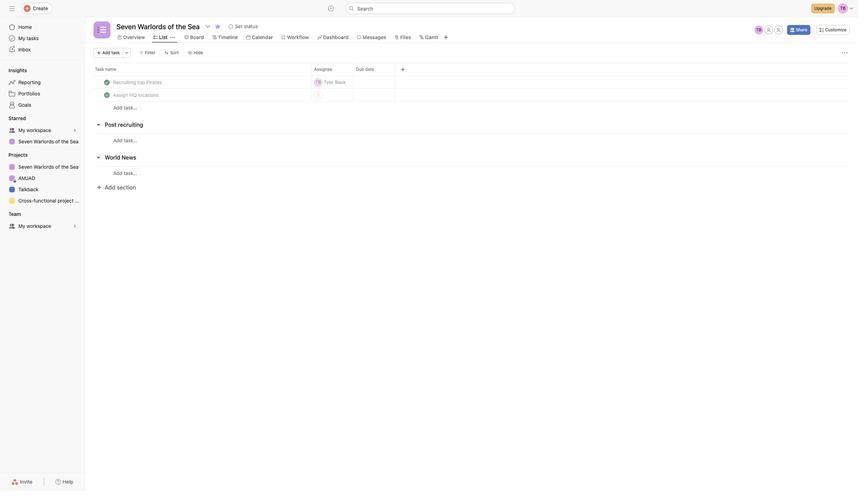 Task type: locate. For each thing, give the bounding box(es) containing it.
warlords inside projects element
[[34, 164, 54, 170]]

add task… down post recruiting
[[113, 137, 137, 143]]

portfolios
[[18, 91, 40, 97]]

project
[[58, 198, 74, 204]]

0 vertical spatial my workspace link
[[4, 125, 80, 136]]

calendar link
[[246, 34, 273, 41]]

workspace inside the starred element
[[27, 127, 51, 133]]

add task… button down 'assign hq locations' text field
[[113, 104, 137, 112]]

2 vertical spatial task…
[[124, 170, 137, 176]]

my workspace inside the teams element
[[18, 223, 51, 229]]

workspace for see details, my workspace icon
[[27, 223, 51, 229]]

more actions image right task
[[124, 51, 129, 55]]

my workspace for see details, my workspace image
[[18, 127, 51, 133]]

post recruiting button
[[105, 119, 143, 131]]

2 vertical spatial my
[[18, 223, 25, 229]]

1 vertical spatial warlords
[[34, 164, 54, 170]]

my inside the teams element
[[18, 223, 25, 229]]

3 add task… row from the top
[[85, 167, 858, 180]]

sort
[[170, 50, 179, 55]]

1 vertical spatial of
[[55, 164, 60, 170]]

workflow
[[287, 34, 309, 40]]

Recruiting top Pirates text field
[[111, 79, 164, 86]]

seven warlords of the sea up amjad link
[[18, 164, 78, 170]]

add task… down 'assign hq locations' text field
[[113, 105, 137, 111]]

2 my workspace from the top
[[18, 223, 51, 229]]

my workspace down starred
[[18, 127, 51, 133]]

add left section
[[105, 185, 115, 191]]

3 add task… from the top
[[113, 170, 137, 176]]

2 of from the top
[[55, 164, 60, 170]]

talkback
[[18, 187, 38, 193]]

1 my workspace link from the top
[[4, 125, 80, 136]]

add task… up section
[[113, 170, 137, 176]]

1 vertical spatial seven warlords of the sea link
[[4, 162, 80, 173]]

task… for news
[[124, 170, 137, 176]]

add inside add section button
[[105, 185, 115, 191]]

list
[[159, 34, 168, 40]]

1 vertical spatial tb
[[316, 80, 321, 85]]

add task… button for news
[[113, 170, 137, 177]]

world news button
[[105, 151, 136, 164]]

seven up projects
[[18, 139, 32, 145]]

add task… button
[[113, 104, 137, 112], [113, 137, 137, 144], [113, 170, 137, 177]]

None text field
[[115, 20, 201, 33]]

2 sea from the top
[[70, 164, 78, 170]]

1 vertical spatial the
[[61, 164, 69, 170]]

0 vertical spatial seven
[[18, 139, 32, 145]]

sea inside the starred element
[[70, 139, 78, 145]]

2 the from the top
[[61, 164, 69, 170]]

1 vertical spatial seven warlords of the sea
[[18, 164, 78, 170]]

seven warlords of the sea
[[18, 139, 78, 145], [18, 164, 78, 170]]

seven warlords of the sea link
[[4, 136, 80, 147], [4, 162, 80, 173]]

task… down recruiting
[[124, 137, 137, 143]]

workspace
[[27, 127, 51, 133], [27, 223, 51, 229]]

tasks
[[27, 35, 39, 41]]

task… inside header untitled section tree grid
[[124, 105, 137, 111]]

seven warlords of the sea inside projects element
[[18, 164, 78, 170]]

1 add task… from the top
[[113, 105, 137, 111]]

seven warlords of the sea link up projects
[[4, 136, 80, 147]]

0 vertical spatial add task…
[[113, 105, 137, 111]]

task… down 'assign hq locations' text field
[[124, 105, 137, 111]]

recruiting
[[118, 122, 143, 128]]

sea down see details, my workspace image
[[70, 139, 78, 145]]

add task… row
[[85, 101, 858, 114], [85, 134, 858, 147], [85, 167, 858, 180]]

1 of from the top
[[55, 139, 60, 145]]

1 sea from the top
[[70, 139, 78, 145]]

0 vertical spatial tb
[[756, 27, 762, 32]]

sea up amjad link
[[70, 164, 78, 170]]

seven warlords of the sea down see details, my workspace image
[[18, 139, 78, 145]]

set status button
[[225, 22, 261, 31]]

Assign HQ locations text field
[[111, 92, 161, 99]]

my workspace link down cross-functional project plan link
[[4, 221, 80, 232]]

tab actions image
[[170, 35, 175, 40]]

1 vertical spatial task…
[[124, 137, 137, 143]]

2 seven warlords of the sea from the top
[[18, 164, 78, 170]]

add
[[102, 50, 110, 55], [113, 105, 122, 111], [113, 137, 122, 143], [113, 170, 122, 176], [105, 185, 115, 191]]

2 workspace from the top
[[27, 223, 51, 229]]

2 seven from the top
[[18, 164, 32, 170]]

3 my from the top
[[18, 223, 25, 229]]

0 vertical spatial workspace
[[27, 127, 51, 133]]

post recruiting
[[105, 122, 143, 128]]

teams element
[[0, 208, 85, 234]]

2 warlords from the top
[[34, 164, 54, 170]]

0 vertical spatial seven warlords of the sea
[[18, 139, 78, 145]]

1 vertical spatial my workspace link
[[4, 221, 80, 232]]

set status
[[235, 23, 258, 29]]

projects element
[[0, 149, 85, 208]]

my workspace link inside the starred element
[[4, 125, 80, 136]]

2 seven warlords of the sea link from the top
[[4, 162, 80, 173]]

my for see details, my workspace image
[[18, 127, 25, 133]]

completed checkbox inside recruiting top pirates cell
[[103, 78, 111, 87]]

plan
[[75, 198, 85, 204]]

2 my workspace link from the top
[[4, 221, 80, 232]]

add up post recruiting
[[113, 105, 122, 111]]

section
[[117, 185, 136, 191]]

1 seven warlords of the sea from the top
[[18, 139, 78, 145]]

my workspace link inside the teams element
[[4, 221, 80, 232]]

1 seven warlords of the sea link from the top
[[4, 136, 80, 147]]

1 task… from the top
[[124, 105, 137, 111]]

task… up section
[[124, 170, 137, 176]]

insights element
[[0, 64, 85, 112]]

2 task… from the top
[[124, 137, 137, 143]]

inbox link
[[4, 44, 80, 55]]

my workspace link for see details, my workspace image
[[4, 125, 80, 136]]

1 horizontal spatial tb
[[756, 27, 762, 32]]

tb button
[[755, 26, 763, 34]]

sea inside projects element
[[70, 164, 78, 170]]

1 warlords from the top
[[34, 139, 54, 145]]

0 vertical spatial add task… row
[[85, 101, 858, 114]]

add task… button for recruiting
[[113, 137, 137, 144]]

1 add task… button from the top
[[113, 104, 137, 112]]

seven up amjad
[[18, 164, 32, 170]]

show options image
[[205, 24, 211, 29]]

my workspace
[[18, 127, 51, 133], [18, 223, 51, 229]]

due date
[[356, 67, 374, 72]]

global element
[[0, 17, 85, 60]]

seven warlords of the sea link up amjad
[[4, 162, 80, 173]]

1 the from the top
[[61, 139, 69, 145]]

0 vertical spatial completed checkbox
[[103, 78, 111, 87]]

more actions image down 'customize'
[[842, 50, 847, 56]]

2 vertical spatial add task… button
[[113, 170, 137, 177]]

completed checkbox up completed icon at left top
[[103, 78, 111, 87]]

2 add task… from the top
[[113, 137, 137, 143]]

1 my from the top
[[18, 35, 25, 41]]

2 my from the top
[[18, 127, 25, 133]]

files
[[400, 34, 411, 40]]

completed checkbox down completed image
[[103, 91, 111, 99]]

add task button
[[93, 48, 123, 58]]

my for see details, my workspace icon
[[18, 223, 25, 229]]

add up add section button
[[113, 170, 122, 176]]

list link
[[153, 34, 168, 41]]

my inside the starred element
[[18, 127, 25, 133]]

tb inside button
[[756, 27, 762, 32]]

0 vertical spatial my
[[18, 35, 25, 41]]

see details, my workspace image
[[73, 128, 77, 133]]

add down 'post recruiting' button
[[113, 137, 122, 143]]

messages link
[[357, 34, 386, 41]]

messages
[[363, 34, 386, 40]]

assign hq locations cell
[[85, 89, 311, 102]]

workspace down goals link
[[27, 127, 51, 133]]

add left task
[[102, 50, 110, 55]]

1 add task… row from the top
[[85, 101, 858, 114]]

warlords inside the starred element
[[34, 139, 54, 145]]

collapse task list for this section image
[[96, 122, 101, 128]]

1 my workspace from the top
[[18, 127, 51, 133]]

0 vertical spatial the
[[61, 139, 69, 145]]

1 vertical spatial add task… button
[[113, 137, 137, 144]]

0 vertical spatial sea
[[70, 139, 78, 145]]

team
[[8, 211, 21, 217]]

sea
[[70, 139, 78, 145], [70, 164, 78, 170]]

reporting
[[18, 79, 41, 85]]

1 vertical spatial add task…
[[113, 137, 137, 143]]

0 vertical spatial warlords
[[34, 139, 54, 145]]

my down team
[[18, 223, 25, 229]]

task…
[[124, 105, 137, 111], [124, 137, 137, 143], [124, 170, 137, 176]]

1 vertical spatial seven
[[18, 164, 32, 170]]

add task… for news
[[113, 170, 137, 176]]

seven
[[18, 139, 32, 145], [18, 164, 32, 170]]

my
[[18, 35, 25, 41], [18, 127, 25, 133], [18, 223, 25, 229]]

1 vertical spatial my
[[18, 127, 25, 133]]

2 completed checkbox from the top
[[103, 91, 111, 99]]

share button
[[787, 25, 811, 35]]

history image
[[328, 6, 334, 11]]

seven warlords of the sea link inside projects element
[[4, 162, 80, 173]]

my workspace link for see details, my workspace icon
[[4, 221, 80, 232]]

see details, my workspace image
[[73, 224, 77, 229]]

0 vertical spatial seven warlords of the sea link
[[4, 136, 80, 147]]

1 workspace from the top
[[27, 127, 51, 133]]

help
[[63, 479, 73, 485]]

remove from starred image
[[215, 24, 220, 29]]

1 vertical spatial completed checkbox
[[103, 91, 111, 99]]

team button
[[0, 211, 21, 218]]

1 seven from the top
[[18, 139, 32, 145]]

add task…
[[113, 105, 137, 111], [113, 137, 137, 143], [113, 170, 137, 176]]

2 add task… button from the top
[[113, 137, 137, 144]]

my workspace link
[[4, 125, 80, 136], [4, 221, 80, 232]]

the
[[61, 139, 69, 145], [61, 164, 69, 170]]

1 vertical spatial sea
[[70, 164, 78, 170]]

my workspace down team
[[18, 223, 51, 229]]

0 horizontal spatial tb
[[316, 80, 321, 85]]

workspace down cross-functional project plan link
[[27, 223, 51, 229]]

my workspace link down goals link
[[4, 125, 80, 136]]

1 vertical spatial add task… row
[[85, 134, 858, 147]]

0 horizontal spatial more actions image
[[124, 51, 129, 55]]

3 task… from the top
[[124, 170, 137, 176]]

1 vertical spatial workspace
[[27, 223, 51, 229]]

0 vertical spatial my workspace
[[18, 127, 51, 133]]

my left the tasks
[[18, 35, 25, 41]]

2 vertical spatial add task…
[[113, 170, 137, 176]]

warlords for seven warlords of the sea 'link' within projects element
[[34, 164, 54, 170]]

my workspace inside the starred element
[[18, 127, 51, 133]]

completed checkbox for recruiting top pirates text box
[[103, 78, 111, 87]]

world
[[105, 155, 120, 161]]

0 vertical spatial of
[[55, 139, 60, 145]]

task… for recruiting
[[124, 137, 137, 143]]

add task… inside header untitled section tree grid
[[113, 105, 137, 111]]

add task… button up section
[[113, 170, 137, 177]]

1 completed checkbox from the top
[[103, 78, 111, 87]]

warlords
[[34, 139, 54, 145], [34, 164, 54, 170]]

seven warlords of the sea inside the starred element
[[18, 139, 78, 145]]

header untitled section tree grid
[[85, 76, 858, 114]]

assignee
[[314, 67, 332, 72]]

calendar
[[252, 34, 273, 40]]

my down starred
[[18, 127, 25, 133]]

workspace inside the teams element
[[27, 223, 51, 229]]

sea for seven warlords of the sea 'link' in the the starred element
[[70, 139, 78, 145]]

row
[[85, 63, 858, 76], [93, 76, 850, 76], [85, 76, 858, 89], [85, 89, 858, 102]]

Completed checkbox
[[103, 78, 111, 87], [103, 91, 111, 99]]

2 vertical spatial add task… row
[[85, 167, 858, 180]]

more actions image
[[842, 50, 847, 56], [124, 51, 129, 55]]

0 vertical spatial add task… button
[[113, 104, 137, 112]]

0 vertical spatial task…
[[124, 105, 137, 111]]

Search tasks, projects, and more text field
[[346, 3, 515, 14]]

tyler black
[[324, 80, 346, 85]]

task
[[95, 67, 104, 72]]

3 add task… button from the top
[[113, 170, 137, 177]]

date
[[365, 67, 374, 72]]

add task
[[102, 50, 120, 55]]

1 vertical spatial my workspace
[[18, 223, 51, 229]]

completed checkbox inside assign hq locations cell
[[103, 91, 111, 99]]

add task… button down post recruiting
[[113, 137, 137, 144]]

2 add task… row from the top
[[85, 134, 858, 147]]

completed checkbox for 'assign hq locations' text field
[[103, 91, 111, 99]]



Task type: vqa. For each thing, say whether or not it's contained in the screenshot.
first my from the bottom
yes



Task type: describe. For each thing, give the bounding box(es) containing it.
add inside header untitled section tree grid
[[113, 105, 122, 111]]

workspace for see details, my workspace image
[[27, 127, 51, 133]]

starred button
[[0, 115, 26, 122]]

files link
[[395, 34, 411, 41]]

completed image
[[103, 91, 111, 99]]

row containing tb
[[85, 76, 858, 89]]

status
[[244, 23, 258, 29]]

invite
[[20, 479, 33, 485]]

task name
[[95, 67, 116, 72]]

functional
[[34, 198, 56, 204]]

seven warlords of the sea for seven warlords of the sea 'link' within projects element
[[18, 164, 78, 170]]

starred
[[8, 115, 26, 121]]

timeline
[[218, 34, 238, 40]]

workflow link
[[281, 34, 309, 41]]

hide
[[194, 50, 203, 55]]

gantt link
[[419, 34, 438, 41]]

sea for seven warlords of the sea 'link' within projects element
[[70, 164, 78, 170]]

tb inside "row"
[[316, 80, 321, 85]]

seven inside projects element
[[18, 164, 32, 170]]

share
[[796, 27, 807, 32]]

add task… button inside header untitled section tree grid
[[113, 104, 137, 112]]

sort button
[[161, 48, 182, 58]]

amjad link
[[4, 173, 80, 184]]

dashboard
[[323, 34, 349, 40]]

my workspace for see details, my workspace icon
[[18, 223, 51, 229]]

list image
[[98, 26, 106, 34]]

my tasks
[[18, 35, 39, 41]]

recruiting top pirates cell
[[85, 76, 311, 89]]

dashboard link
[[317, 34, 349, 41]]

warlords for seven warlords of the sea 'link' in the the starred element
[[34, 139, 54, 145]]

upgrade button
[[811, 4, 835, 13]]

of inside the starred element
[[55, 139, 60, 145]]

home link
[[4, 22, 80, 33]]

due
[[356, 67, 364, 72]]

invite button
[[7, 476, 37, 489]]

starred element
[[0, 112, 85, 149]]

upgrade
[[814, 6, 832, 11]]

world news
[[105, 155, 136, 161]]

post
[[105, 122, 117, 128]]

name
[[105, 67, 116, 72]]

help button
[[51, 476, 78, 489]]

filter
[[145, 50, 155, 55]]

reporting link
[[4, 77, 80, 88]]

customize button
[[817, 25, 850, 35]]

board
[[190, 34, 204, 40]]

hide sidebar image
[[9, 6, 15, 11]]

cross-
[[18, 198, 34, 204]]

cross-functional project plan link
[[4, 195, 85, 207]]

1 horizontal spatial more actions image
[[842, 50, 847, 56]]

seven warlords of the sea link inside the starred element
[[4, 136, 80, 147]]

add field image
[[401, 67, 405, 72]]

black
[[335, 80, 346, 85]]

create
[[33, 5, 48, 11]]

gantt
[[425, 34, 438, 40]]

task
[[111, 50, 120, 55]]

overview
[[123, 34, 145, 40]]

add task… for recruiting
[[113, 137, 137, 143]]

my tasks link
[[4, 33, 80, 44]]

add task… row for post recruiting
[[85, 134, 858, 147]]

add section button
[[93, 181, 139, 194]]

seven warlords of the sea for seven warlords of the sea 'link' in the the starred element
[[18, 139, 78, 145]]

projects
[[8, 152, 28, 158]]

add task… row for world news
[[85, 167, 858, 180]]

filter button
[[136, 48, 159, 58]]

row containing task name
[[85, 63, 858, 76]]

the inside projects element
[[61, 164, 69, 170]]

set
[[235, 23, 243, 29]]

timeline link
[[212, 34, 238, 41]]

my inside 'global' element
[[18, 35, 25, 41]]

seven inside the starred element
[[18, 139, 32, 145]]

news
[[122, 155, 136, 161]]

talkback link
[[4, 184, 80, 195]]

hide button
[[185, 48, 206, 58]]

board link
[[184, 34, 204, 41]]

collapse task list for this section image
[[96, 155, 101, 161]]

amjad
[[18, 175, 35, 181]]

portfolios link
[[4, 88, 80, 99]]

projects button
[[0, 152, 28, 159]]

customize
[[825, 27, 846, 32]]

add inside add task 'button'
[[102, 50, 110, 55]]

of inside projects element
[[55, 164, 60, 170]]

add section
[[105, 185, 136, 191]]

home
[[18, 24, 32, 30]]

tyler
[[324, 80, 334, 85]]

inbox
[[18, 47, 31, 53]]

goals
[[18, 102, 31, 108]]

overview link
[[117, 34, 145, 41]]

insights
[[8, 67, 27, 73]]

create button
[[21, 3, 53, 14]]

cross-functional project plan
[[18, 198, 85, 204]]

goals link
[[4, 99, 80, 111]]

insights button
[[0, 67, 27, 74]]

completed image
[[103, 78, 111, 87]]

add tab image
[[443, 35, 449, 40]]



